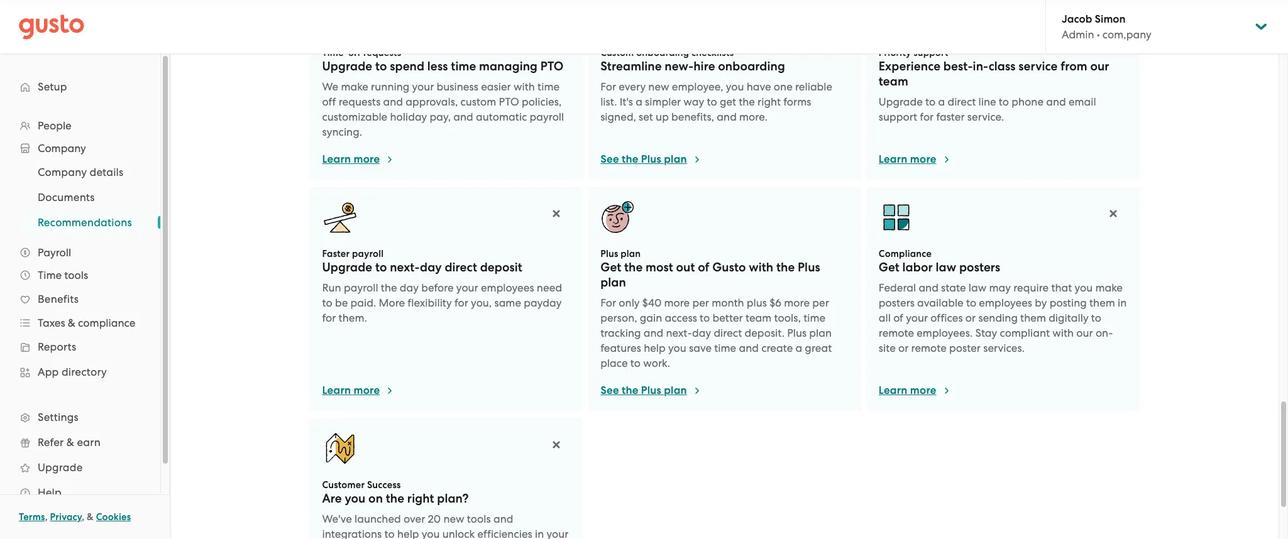 Task type: describe. For each thing, give the bounding box(es) containing it.
employee,
[[672, 80, 724, 93]]

employees inside federal and state law may require that you make posters available to employees by posting them in all of your offices or sending them digitally to remote employees. stay compliant with our on- site or remote poster services.
[[979, 297, 1033, 309]]

for for streamline new-hire onboarding
[[601, 80, 616, 93]]

signed,
[[601, 111, 636, 123]]

spend
[[390, 59, 425, 74]]

efficiencies
[[478, 528, 533, 540]]

holiday
[[390, 111, 427, 123]]

you inside customer success are you on the right plan?
[[345, 492, 366, 506]]

in inside we've launched over 20 new tools and integrations to help you unlock efficiencies in you
[[535, 528, 544, 540]]

see the plus plan link for the
[[601, 384, 702, 399]]

1 vertical spatial onboarding
[[718, 59, 785, 74]]

before
[[421, 282, 454, 294]]

to inside time-off requests upgrade to spend less time managing pto
[[375, 59, 387, 74]]

help inside for only $40 more per month plus $6 more per person, gain access to better team tools, time tracking and next-day direct deposit. plus plan features help you save time and create a great place to work.
[[644, 342, 666, 355]]

federal
[[879, 282, 916, 294]]

out
[[676, 260, 695, 275]]

2 vertical spatial &
[[87, 512, 94, 523]]

team inside for only $40 more per month plus $6 more per person, gain access to better team tools, time tracking and next-day direct deposit. plus plan features help you save time and create a great place to work.
[[746, 312, 772, 325]]

1 horizontal spatial or
[[966, 312, 976, 325]]

available
[[918, 297, 964, 309]]

for for get the most out of gusto with the plus plan
[[601, 297, 616, 309]]

2 per from the left
[[813, 297, 829, 309]]

recommendations
[[38, 216, 132, 229]]

app
[[38, 366, 59, 379]]

taxes
[[38, 317, 65, 330]]

com,pany
[[1103, 28, 1152, 41]]

for inside upgrade to a direct line to phone and email support for faster service.
[[920, 111, 934, 123]]

and inside upgrade to a direct line to phone and email support for faster service.
[[1047, 96, 1066, 108]]

new-
[[665, 59, 694, 74]]

from
[[1061, 59, 1088, 74]]

•
[[1097, 28, 1100, 41]]

the down place
[[622, 384, 639, 397]]

approvals,
[[406, 96, 458, 108]]

support inside priority support experience best-in-class service from our team
[[914, 47, 949, 58]]

20
[[428, 513, 441, 526]]

every
[[619, 80, 646, 93]]

pay,
[[430, 111, 451, 123]]

terms
[[19, 512, 45, 523]]

1 vertical spatial for
[[455, 297, 468, 309]]

integrations
[[322, 528, 382, 540]]

and inside we've launched over 20 new tools and integrations to help you unlock efficiencies in you
[[494, 513, 513, 526]]

earn
[[77, 436, 101, 449]]

1 horizontal spatial them
[[1090, 297, 1116, 309]]

by
[[1035, 297, 1047, 309]]

time right "tools,"
[[804, 312, 826, 325]]

and down running
[[383, 96, 403, 108]]

stay
[[976, 327, 998, 340]]

next- inside faster payroll upgrade to next-day direct deposit
[[390, 260, 420, 275]]

requests inside time-off requests upgrade to spend less time managing pto
[[363, 47, 401, 58]]

see the plus plan for the
[[601, 384, 687, 397]]

launched
[[355, 513, 401, 526]]

federal and state law may require that you make posters available to employees by posting them in all of your offices or sending them digitally to remote employees. stay compliant with our on- site or remote poster services.
[[879, 282, 1127, 355]]

direct inside for only $40 more per month plus $6 more per person, gain access to better team tools, time tracking and next-day direct deposit. plus plan features help you save time and create a great place to work.
[[714, 327, 742, 340]]

we've
[[322, 513, 352, 526]]

company for company details
[[38, 166, 87, 179]]

2 , from the left
[[82, 512, 84, 523]]

priority support experience best-in-class service from our team
[[879, 47, 1110, 89]]

for every new employee, you have one reliable list. it's a simpler way to get the right forms signed, set up benefits, and more.
[[601, 80, 833, 123]]

great
[[805, 342, 832, 355]]

payroll for direct
[[352, 248, 384, 260]]

need
[[537, 282, 562, 294]]

refer & earn
[[38, 436, 101, 449]]

payroll for employees
[[344, 282, 378, 294]]

of inside plus plan get the most out of gusto with the plus plan
[[698, 260, 710, 275]]

you,
[[471, 297, 492, 309]]

1 vertical spatial remote
[[912, 342, 947, 355]]

time right save
[[715, 342, 737, 355]]

refer
[[38, 436, 64, 449]]

jacob
[[1062, 13, 1093, 26]]

1 vertical spatial or
[[899, 342, 909, 355]]

tools,
[[775, 312, 801, 325]]

settings
[[38, 411, 79, 424]]

time inside we make running your business easier with time off requests and approvals, custom pto policies, customizable holiday pay, and automatic payroll syncing.
[[538, 80, 560, 93]]

learn more for day
[[322, 384, 380, 397]]

settings link
[[13, 406, 148, 429]]

the inside for every new employee, you have one reliable list. it's a simpler way to get the right forms signed, set up benefits, and more.
[[739, 96, 755, 108]]

get inside plus plan get the most out of gusto with the plus plan
[[601, 260, 622, 275]]

we've launched over 20 new tools and integrations to help you unlock efficiencies in you
[[322, 513, 569, 540]]

upgrade inside list
[[38, 462, 83, 474]]

learn more for spend
[[322, 153, 380, 166]]

new inside we've launched over 20 new tools and integrations to help you unlock efficiencies in you
[[444, 513, 465, 526]]

law for posters
[[936, 260, 957, 275]]

deposit
[[480, 260, 523, 275]]

to left better
[[700, 312, 710, 325]]

more.
[[740, 111, 768, 123]]

payroll inside we make running your business easier with time off requests and approvals, custom pto policies, customizable holiday pay, and automatic payroll syncing.
[[530, 111, 564, 123]]

priority
[[879, 47, 912, 58]]

0 horizontal spatial them
[[1021, 312, 1046, 325]]

to inside we've launched over 20 new tools and integrations to help you unlock efficiencies in you
[[385, 528, 395, 540]]

$6
[[770, 297, 782, 309]]

privacy link
[[50, 512, 82, 523]]

jacob simon admin • com,pany
[[1062, 13, 1152, 41]]

best-
[[944, 59, 973, 74]]

people
[[38, 119, 72, 132]]

1 , from the left
[[45, 512, 48, 523]]

to inside faster payroll upgrade to next-day direct deposit
[[375, 260, 387, 275]]

learn for upgrade to next-day direct deposit
[[322, 384, 351, 397]]

new inside for every new employee, you have one reliable list. it's a simpler way to get the right forms signed, set up benefits, and more.
[[649, 80, 670, 93]]

get inside compliance get labor law posters
[[879, 260, 900, 275]]

you inside for every new employee, you have one reliable list. it's a simpler way to get the right forms signed, set up benefits, and more.
[[726, 80, 744, 93]]

easier
[[481, 80, 511, 93]]

$40
[[643, 297, 662, 309]]

company details
[[38, 166, 123, 179]]

posters inside federal and state law may require that you make posters available to employees by posting them in all of your offices or sending them digitally to remote employees. stay compliant with our on- site or remote poster services.
[[879, 297, 915, 309]]

documents
[[38, 191, 95, 204]]

& for compliance
[[68, 317, 75, 330]]

the left most
[[624, 260, 643, 275]]

right inside customer success are you on the right plan?
[[407, 492, 434, 506]]

it's
[[620, 96, 633, 108]]

off inside we make running your business easier with time off requests and approvals, custom pto policies, customizable holiday pay, and automatic payroll syncing.
[[322, 96, 336, 108]]

way
[[684, 96, 705, 108]]

streamline
[[601, 59, 662, 74]]

in inside federal and state law may require that you make posters available to employees by posting them in all of your offices or sending them digitally to remote employees. stay compliant with our on- site or remote poster services.
[[1118, 297, 1127, 309]]

of inside federal and state law may require that you make posters available to employees by posting them in all of your offices or sending them digitally to remote employees. stay compliant with our on- site or remote poster services.
[[894, 312, 904, 325]]

help inside we've launched over 20 new tools and integrations to help you unlock efficiencies in you
[[397, 528, 419, 540]]

syncing.
[[322, 126, 362, 138]]

employees.
[[917, 327, 973, 340]]

requests inside we make running your business easier with time off requests and approvals, custom pto policies, customizable holiday pay, and automatic payroll syncing.
[[339, 96, 381, 108]]

to up the on-
[[1092, 312, 1102, 325]]

compliance
[[879, 248, 932, 260]]

same
[[495, 297, 521, 309]]

0 vertical spatial remote
[[879, 327, 914, 340]]

next- inside for only $40 more per month plus $6 more per person, gain access to better team tools, time tracking and next-day direct deposit. plus plan features help you save time and create a great place to work.
[[666, 327, 692, 340]]

run
[[322, 282, 341, 294]]

time inside time-off requests upgrade to spend less time managing pto
[[451, 59, 476, 74]]

list.
[[601, 96, 617, 108]]

sending
[[979, 312, 1018, 325]]

faster
[[937, 111, 965, 123]]

learn for get labor law posters
[[879, 384, 908, 397]]

in-
[[973, 59, 989, 74]]

compliant
[[1000, 327, 1050, 340]]

all
[[879, 312, 891, 325]]

time tools
[[38, 269, 88, 282]]

your inside run payroll the day before your employees need to be paid. more flexibility for you, same payday for them.
[[456, 282, 478, 294]]

list containing people
[[0, 114, 160, 506]]

a inside upgrade to a direct line to phone and email support for faster service.
[[939, 96, 945, 108]]

learn for experience best-in-class service from our team
[[879, 153, 908, 166]]

we
[[322, 80, 338, 93]]

setup
[[38, 80, 67, 93]]

one
[[774, 80, 793, 93]]

pto inside we make running your business easier with time off requests and approvals, custom pto policies, customizable holiday pay, and automatic payroll syncing.
[[499, 96, 519, 108]]

0 vertical spatial onboarding
[[637, 47, 689, 58]]

app directory
[[38, 366, 107, 379]]

people button
[[13, 114, 148, 137]]



Task type: locate. For each thing, give the bounding box(es) containing it.
0 horizontal spatial for
[[322, 312, 336, 325]]

0 vertical spatial day
[[420, 260, 442, 275]]

simpler
[[645, 96, 681, 108]]

& inside dropdown button
[[68, 317, 75, 330]]

upgrade inside faster payroll upgrade to next-day direct deposit
[[322, 260, 372, 275]]

gain
[[640, 312, 662, 325]]

1 horizontal spatial a
[[796, 342, 803, 355]]

line
[[979, 96, 997, 108]]

2 see the plus plan link from the top
[[601, 384, 702, 399]]

onboarding up new- at top
[[637, 47, 689, 58]]

privacy
[[50, 512, 82, 523]]

& left earn on the left bottom of page
[[67, 436, 74, 449]]

deposit.
[[745, 327, 785, 340]]

2 horizontal spatial for
[[920, 111, 934, 123]]

new
[[649, 80, 670, 93], [444, 513, 465, 526]]

1 horizontal spatial get
[[879, 260, 900, 275]]

2 for from the top
[[601, 297, 616, 309]]

to inside run payroll the day before your employees need to be paid. more flexibility for you, same payday for them.
[[322, 297, 333, 309]]

gusto
[[713, 260, 746, 275]]

you
[[726, 80, 744, 93], [1075, 282, 1093, 294], [668, 342, 687, 355], [345, 492, 366, 506], [422, 528, 440, 540]]

employees down may
[[979, 297, 1033, 309]]

employees
[[481, 282, 534, 294], [979, 297, 1033, 309]]

day up before
[[420, 260, 442, 275]]

and down deposit.
[[739, 342, 759, 355]]

upgrade inside time-off requests upgrade to spend less time managing pto
[[322, 59, 372, 74]]

cookies
[[96, 512, 131, 523]]

your up you, on the bottom
[[456, 282, 478, 294]]

1 horizontal spatial make
[[1096, 282, 1123, 294]]

and up "available"
[[919, 282, 939, 294]]

1 horizontal spatial team
[[879, 74, 909, 89]]

2 vertical spatial payroll
[[344, 282, 378, 294]]

running
[[371, 80, 410, 93]]

1 horizontal spatial for
[[455, 297, 468, 309]]

with up policies,
[[514, 80, 535, 93]]

simon
[[1095, 13, 1126, 26]]

faster
[[322, 248, 350, 260]]

on
[[369, 492, 383, 506]]

1 vertical spatial posters
[[879, 297, 915, 309]]

0 horizontal spatial law
[[936, 260, 957, 275]]

remote
[[879, 327, 914, 340], [912, 342, 947, 355]]

1 horizontal spatial direct
[[714, 327, 742, 340]]

day up more
[[400, 282, 419, 294]]

1 vertical spatial employees
[[979, 297, 1033, 309]]

plus
[[641, 153, 662, 166], [601, 248, 618, 260], [798, 260, 821, 275], [787, 327, 807, 340], [641, 384, 662, 397]]

upgrade down the refer & earn
[[38, 462, 83, 474]]

1 horizontal spatial day
[[420, 260, 442, 275]]

flexibility
[[408, 297, 452, 309]]

them down by
[[1021, 312, 1046, 325]]

0 vertical spatial see the plus plan
[[601, 153, 687, 166]]

0 horizontal spatial per
[[693, 297, 709, 309]]

more
[[379, 297, 405, 309]]

see the plus plan link for streamline
[[601, 152, 702, 167]]

0 horizontal spatial ,
[[45, 512, 48, 523]]

0 vertical spatial of
[[698, 260, 710, 275]]

new up unlock
[[444, 513, 465, 526]]

0 vertical spatial pto
[[541, 59, 564, 74]]

payroll
[[38, 247, 71, 259]]

see the plus plan link down work.
[[601, 384, 702, 399]]

on-
[[1096, 327, 1113, 340]]

with inside federal and state law may require that you make posters available to employees by posting them in all of your offices or sending them digitally to remote employees. stay compliant with our on- site or remote poster services.
[[1053, 327, 1074, 340]]

home image
[[19, 14, 84, 39]]

0 vertical spatial direct
[[948, 96, 976, 108]]

0 horizontal spatial direct
[[445, 260, 477, 275]]

our
[[1091, 59, 1110, 74], [1077, 327, 1093, 340]]

0 horizontal spatial help
[[397, 528, 419, 540]]

0 horizontal spatial with
[[514, 80, 535, 93]]

time-
[[322, 47, 348, 58]]

0 horizontal spatial of
[[698, 260, 710, 275]]

custom
[[461, 96, 496, 108]]

1 vertical spatial day
[[400, 282, 419, 294]]

you inside federal and state law may require that you make posters available to employees by posting them in all of your offices or sending them digitally to remote employees. stay compliant with our on- site or remote poster services.
[[1075, 282, 1093, 294]]

with down digitally
[[1053, 327, 1074, 340]]

right down have
[[758, 96, 781, 108]]

0 vertical spatial or
[[966, 312, 976, 325]]

0 vertical spatial right
[[758, 96, 781, 108]]

more for get labor law posters
[[911, 384, 937, 397]]

plan inside for only $40 more per month plus $6 more per person, gain access to better team tools, time tracking and next-day direct deposit. plus plan features help you save time and create a great place to work.
[[810, 327, 832, 340]]

day inside faster payroll upgrade to next-day direct deposit
[[420, 260, 442, 275]]

more for experience best-in-class service from our team
[[911, 153, 937, 166]]

more for upgrade to next-day direct deposit
[[354, 384, 380, 397]]

direct inside upgrade to a direct line to phone and email support for faster service.
[[948, 96, 976, 108]]

payday
[[524, 297, 562, 309]]

posters down federal
[[879, 297, 915, 309]]

a inside for only $40 more per month plus $6 more per person, gain access to better team tools, time tracking and next-day direct deposit. plus plan features help you save time and create a great place to work.
[[796, 342, 803, 355]]

app directory link
[[13, 361, 148, 384]]

team down plus
[[746, 312, 772, 325]]

you inside we've launched over 20 new tools and integrations to help you unlock efficiencies in you
[[422, 528, 440, 540]]

0 horizontal spatial pto
[[499, 96, 519, 108]]

company down people
[[38, 142, 86, 155]]

2 get from the left
[[879, 260, 900, 275]]

and down custom
[[454, 111, 473, 123]]

or up stay on the bottom of page
[[966, 312, 976, 325]]

1 vertical spatial of
[[894, 312, 904, 325]]

1 vertical spatial them
[[1021, 312, 1046, 325]]

see the plus plan link down set
[[601, 152, 702, 167]]

0 horizontal spatial onboarding
[[637, 47, 689, 58]]

next- up more
[[390, 260, 420, 275]]

policies,
[[522, 96, 562, 108]]

0 horizontal spatial day
[[400, 282, 419, 294]]

and down gain
[[644, 327, 664, 340]]

1 vertical spatial see the plus plan link
[[601, 384, 702, 399]]

see for get the most out of gusto with the plus plan
[[601, 384, 619, 397]]

direct up before
[[445, 260, 477, 275]]

help
[[644, 342, 666, 355], [397, 528, 419, 540]]

make inside we make running your business easier with time off requests and approvals, custom pto policies, customizable holiday pay, and automatic payroll syncing.
[[341, 80, 368, 93]]

direct up faster
[[948, 96, 976, 108]]

0 horizontal spatial or
[[899, 342, 909, 355]]

learn for upgrade to spend less time managing pto
[[322, 153, 351, 166]]

and inside federal and state law may require that you make posters available to employees by posting them in all of your offices or sending them digitally to remote employees. stay compliant with our on- site or remote poster services.
[[919, 282, 939, 294]]

learn more link for class
[[879, 152, 952, 167]]

pto up policies,
[[541, 59, 564, 74]]

onboarding up have
[[718, 59, 785, 74]]

for
[[920, 111, 934, 123], [455, 297, 468, 309], [322, 312, 336, 325]]

day up save
[[692, 327, 711, 340]]

the inside run payroll the day before your employees need to be paid. more flexibility for you, same payday for them.
[[381, 282, 397, 294]]

1 vertical spatial for
[[601, 297, 616, 309]]

0 horizontal spatial posters
[[879, 297, 915, 309]]

, left privacy
[[45, 512, 48, 523]]

a up faster
[[939, 96, 945, 108]]

the up $6 at right bottom
[[777, 260, 795, 275]]

employees inside run payroll the day before your employees need to be paid. more flexibility for you, same payday for them.
[[481, 282, 534, 294]]

payroll down policies,
[[530, 111, 564, 123]]

learn more for class
[[879, 153, 937, 166]]

support up experience
[[914, 47, 949, 58]]

1 vertical spatial law
[[969, 282, 987, 294]]

direct down better
[[714, 327, 742, 340]]

time
[[38, 269, 62, 282]]

have
[[747, 80, 771, 93]]

you down "customer"
[[345, 492, 366, 506]]

the inside customer success are you on the right plan?
[[386, 492, 404, 506]]

with inside we make running your business easier with time off requests and approvals, custom pto policies, customizable holiday pay, and automatic payroll syncing.
[[514, 80, 535, 93]]

or right site
[[899, 342, 909, 355]]

and down get
[[717, 111, 737, 123]]

see the plus plan for streamline
[[601, 153, 687, 166]]

new up simpler
[[649, 80, 670, 93]]

posters up may
[[960, 260, 1001, 275]]

a right it's
[[636, 96, 643, 108]]

1 vertical spatial see the plus plan
[[601, 384, 687, 397]]

list
[[0, 114, 160, 506], [0, 160, 160, 235]]

0 horizontal spatial right
[[407, 492, 434, 506]]

to left be
[[322, 297, 333, 309]]

automatic
[[476, 111, 527, 123]]

& for earn
[[67, 436, 74, 449]]

for inside for only $40 more per month plus $6 more per person, gain access to better team tools, time tracking and next-day direct deposit. plus plan features help you save time and create a great place to work.
[[601, 297, 616, 309]]

the down signed, at the top left of the page
[[622, 153, 639, 166]]

0 horizontal spatial new
[[444, 513, 465, 526]]

day inside run payroll the day before your employees need to be paid. more flexibility for you, same payday for them.
[[400, 282, 419, 294]]

of
[[698, 260, 710, 275], [894, 312, 904, 325]]

company inside dropdown button
[[38, 142, 86, 155]]

see down place
[[601, 384, 619, 397]]

2 horizontal spatial direct
[[948, 96, 976, 108]]

1 see the plus plan from the top
[[601, 153, 687, 166]]

payroll inside run payroll the day before your employees need to be paid. more flexibility for you, same payday for them.
[[344, 282, 378, 294]]

1 horizontal spatial help
[[644, 342, 666, 355]]

our right from
[[1091, 59, 1110, 74]]

with right gusto
[[749, 260, 774, 275]]

see the plus plan link
[[601, 152, 702, 167], [601, 384, 702, 399]]

create
[[762, 342, 793, 355]]

0 vertical spatial employees
[[481, 282, 534, 294]]

for down be
[[322, 312, 336, 325]]

you up get
[[726, 80, 744, 93]]

0 vertical spatial tools
[[64, 269, 88, 282]]

1 see the plus plan link from the top
[[601, 152, 702, 167]]

law up state
[[936, 260, 957, 275]]

payroll
[[530, 111, 564, 123], [352, 248, 384, 260], [344, 282, 378, 294]]

for only $40 more per month plus $6 more per person, gain access to better team tools, time tracking and next-day direct deposit. plus plan features help you save time and create a great place to work.
[[601, 297, 832, 370]]

per up access
[[693, 297, 709, 309]]

payroll right faster
[[352, 248, 384, 260]]

posters inside compliance get labor law posters
[[960, 260, 1001, 275]]

terms link
[[19, 512, 45, 523]]

1 vertical spatial direct
[[445, 260, 477, 275]]

upgrade link
[[13, 457, 148, 479]]

2 company from the top
[[38, 166, 87, 179]]

to up more
[[375, 260, 387, 275]]

2 see from the top
[[601, 384, 619, 397]]

a inside for every new employee, you have one reliable list. it's a simpler way to get the right forms signed, set up benefits, and more.
[[636, 96, 643, 108]]

terms , privacy , & cookies
[[19, 512, 131, 523]]

per
[[693, 297, 709, 309], [813, 297, 829, 309]]

benefits link
[[13, 288, 148, 311]]

1 horizontal spatial per
[[813, 297, 829, 309]]

them up the on-
[[1090, 297, 1116, 309]]

see the plus plan down work.
[[601, 384, 687, 397]]

to down features on the left of page
[[631, 357, 641, 370]]

0 horizontal spatial make
[[341, 80, 368, 93]]

tools up unlock
[[467, 513, 491, 526]]

next- down access
[[666, 327, 692, 340]]

1 horizontal spatial right
[[758, 96, 781, 108]]

1 horizontal spatial law
[[969, 282, 987, 294]]

place
[[601, 357, 628, 370]]

1 horizontal spatial with
[[749, 260, 774, 275]]

0 vertical spatial team
[[879, 74, 909, 89]]

1 vertical spatial right
[[407, 492, 434, 506]]

your inside federal and state law may require that you make posters available to employees by posting them in all of your offices or sending them digitally to remote employees. stay compliant with our on- site or remote poster services.
[[906, 312, 928, 325]]

direct inside faster payroll upgrade to next-day direct deposit
[[445, 260, 477, 275]]

our inside priority support experience best-in-class service from our team
[[1091, 59, 1110, 74]]

tools inside we've launched over 20 new tools and integrations to help you unlock efficiencies in you
[[467, 513, 491, 526]]

to
[[375, 59, 387, 74], [707, 96, 717, 108], [926, 96, 936, 108], [999, 96, 1009, 108], [375, 260, 387, 275], [322, 297, 333, 309], [967, 297, 977, 309], [700, 312, 710, 325], [1092, 312, 1102, 325], [631, 357, 641, 370], [385, 528, 395, 540]]

reports
[[38, 341, 76, 353]]

law inside federal and state law may require that you make posters available to employees by posting them in all of your offices or sending them digitally to remote employees. stay compliant with our on- site or remote poster services.
[[969, 282, 987, 294]]

1 vertical spatial payroll
[[352, 248, 384, 260]]

help up work.
[[644, 342, 666, 355]]

and up efficiencies
[[494, 513, 513, 526]]

to up running
[[375, 59, 387, 74]]

learn more link for spend
[[322, 152, 395, 167]]

reports link
[[13, 336, 148, 358]]

save
[[689, 342, 712, 355]]

0 horizontal spatial a
[[636, 96, 643, 108]]

to down experience
[[926, 96, 936, 108]]

with inside plus plan get the most out of gusto with the plus plan
[[749, 260, 774, 275]]

0 vertical spatial next-
[[390, 260, 420, 275]]

gusto navigation element
[[0, 54, 160, 526]]

2 see the plus plan from the top
[[601, 384, 687, 397]]

taxes & compliance button
[[13, 312, 148, 335]]

get down compliance
[[879, 260, 900, 275]]

2 horizontal spatial a
[[939, 96, 945, 108]]

2 vertical spatial direct
[[714, 327, 742, 340]]

2 horizontal spatial your
[[906, 312, 928, 325]]

remote up site
[[879, 327, 914, 340]]

of right all
[[894, 312, 904, 325]]

support down experience
[[879, 111, 918, 123]]

right inside for every new employee, you have one reliable list. it's a simpler way to get the right forms signed, set up benefits, and more.
[[758, 96, 781, 108]]

upgrade down time-
[[322, 59, 372, 74]]

law for may
[[969, 282, 987, 294]]

0 horizontal spatial tools
[[64, 269, 88, 282]]

1 vertical spatial requests
[[339, 96, 381, 108]]

faster payroll upgrade to next-day direct deposit
[[322, 248, 523, 275]]

plus inside for only $40 more per month plus $6 more per person, gain access to better team tools, time tracking and next-day direct deposit. plus plan features help you save time and create a great place to work.
[[787, 327, 807, 340]]

upgrade down faster
[[322, 260, 372, 275]]

0 horizontal spatial employees
[[481, 282, 534, 294]]

& right taxes
[[68, 317, 75, 330]]

our inside federal and state law may require that you make posters available to employees by posting them in all of your offices or sending them digitally to remote employees. stay compliant with our on- site or remote poster services.
[[1077, 327, 1093, 340]]

more for upgrade to spend less time managing pto
[[354, 153, 380, 166]]

with
[[514, 80, 535, 93], [749, 260, 774, 275], [1053, 327, 1074, 340]]

1 horizontal spatial tools
[[467, 513, 491, 526]]

1 vertical spatial our
[[1077, 327, 1093, 340]]

1 vertical spatial &
[[67, 436, 74, 449]]

and inside for every new employee, you have one reliable list. it's a simpler way to get the right forms signed, set up benefits, and more.
[[717, 111, 737, 123]]

1 horizontal spatial in
[[1118, 297, 1127, 309]]

for
[[601, 80, 616, 93], [601, 297, 616, 309]]

pto inside time-off requests upgrade to spend less time managing pto
[[541, 59, 564, 74]]

the up the "more."
[[739, 96, 755, 108]]

get
[[601, 260, 622, 275], [879, 260, 900, 275]]

0 horizontal spatial off
[[322, 96, 336, 108]]

2 vertical spatial with
[[1053, 327, 1074, 340]]

1 company from the top
[[38, 142, 86, 155]]

see the plus plan down set
[[601, 153, 687, 166]]

1 horizontal spatial onboarding
[[718, 59, 785, 74]]

team down experience
[[879, 74, 909, 89]]

, down help link on the bottom left of the page
[[82, 512, 84, 523]]

1 for from the top
[[601, 80, 616, 93]]

pto up 'automatic'
[[499, 96, 519, 108]]

1 see from the top
[[601, 153, 619, 166]]

for inside for every new employee, you have one reliable list. it's a simpler way to get the right forms signed, set up benefits, and more.
[[601, 80, 616, 93]]

company for company
[[38, 142, 86, 155]]

get up only
[[601, 260, 622, 275]]

to inside for every new employee, you have one reliable list. it's a simpler way to get the right forms signed, set up benefits, and more.
[[707, 96, 717, 108]]

list containing company details
[[0, 160, 160, 235]]

,
[[45, 512, 48, 523], [82, 512, 84, 523]]

make inside federal and state law may require that you make posters available to employees by posting them in all of your offices or sending them digitally to remote employees. stay compliant with our on- site or remote poster services.
[[1096, 282, 1123, 294]]

payroll button
[[13, 241, 148, 264]]

help down over
[[397, 528, 419, 540]]

0 vertical spatial for
[[601, 80, 616, 93]]

most
[[646, 260, 673, 275]]

refer & earn link
[[13, 431, 148, 454]]

0 vertical spatial posters
[[960, 260, 1001, 275]]

time up policies,
[[538, 80, 560, 93]]

of right out
[[698, 260, 710, 275]]

the up more
[[381, 282, 397, 294]]

0 vertical spatial them
[[1090, 297, 1116, 309]]

1 horizontal spatial ,
[[82, 512, 84, 523]]

your inside we make running your business easier with time off requests and approvals, custom pto policies, customizable holiday pay, and automatic payroll syncing.
[[412, 80, 434, 93]]

admin
[[1062, 28, 1095, 41]]

plus plan get the most out of gusto with the plus plan
[[601, 248, 821, 290]]

upgrade down experience
[[879, 96, 923, 108]]

to down launched
[[385, 528, 395, 540]]

experience
[[879, 59, 941, 74]]

0 vertical spatial payroll
[[530, 111, 564, 123]]

for left you, on the bottom
[[455, 297, 468, 309]]

0 vertical spatial see
[[601, 153, 619, 166]]

see for streamline new-hire onboarding
[[601, 153, 619, 166]]

0 vertical spatial your
[[412, 80, 434, 93]]

1 vertical spatial off
[[322, 96, 336, 108]]

custom
[[601, 47, 634, 58]]

plan?
[[437, 492, 469, 506]]

learn more link
[[322, 152, 395, 167], [879, 152, 952, 167], [322, 384, 395, 399], [879, 384, 952, 399]]

0 vertical spatial law
[[936, 260, 957, 275]]

off inside time-off requests upgrade to spend less time managing pto
[[348, 47, 361, 58]]

your down "available"
[[906, 312, 928, 325]]

you up posting
[[1075, 282, 1093, 294]]

documents link
[[23, 186, 148, 209]]

1 vertical spatial make
[[1096, 282, 1123, 294]]

1 horizontal spatial your
[[456, 282, 478, 294]]

1 list from the top
[[0, 114, 160, 506]]

0 horizontal spatial get
[[601, 260, 622, 275]]

tools inside dropdown button
[[64, 269, 88, 282]]

set
[[639, 111, 653, 123]]

and left email
[[1047, 96, 1066, 108]]

your up approvals,
[[412, 80, 434, 93]]

right up over
[[407, 492, 434, 506]]

1 vertical spatial next-
[[666, 327, 692, 340]]

or
[[966, 312, 976, 325], [899, 342, 909, 355]]

law inside compliance get labor law posters
[[936, 260, 957, 275]]

day inside for only $40 more per month plus $6 more per person, gain access to better team tools, time tracking and next-day direct deposit. plus plan features help you save time and create a great place to work.
[[692, 327, 711, 340]]

managing
[[479, 59, 538, 74]]

2 list from the top
[[0, 160, 160, 235]]

benefits
[[38, 293, 79, 306]]

you inside for only $40 more per month plus $6 more per person, gain access to better team tools, time tracking and next-day direct deposit. plus plan features help you save time and create a great place to work.
[[668, 342, 687, 355]]

hire
[[694, 59, 715, 74]]

1 horizontal spatial pto
[[541, 59, 564, 74]]

0 vertical spatial company
[[38, 142, 86, 155]]

onboarding
[[637, 47, 689, 58], [718, 59, 785, 74]]

your
[[412, 80, 434, 93], [456, 282, 478, 294], [906, 312, 928, 325]]

the down success
[[386, 492, 404, 506]]

success
[[367, 480, 401, 491]]

our left the on-
[[1077, 327, 1093, 340]]

you left save
[[668, 342, 687, 355]]

learn more link for day
[[322, 384, 395, 399]]

run payroll the day before your employees need to be paid. more flexibility for you, same payday for them.
[[322, 282, 562, 325]]

only
[[619, 297, 640, 309]]

0 horizontal spatial team
[[746, 312, 772, 325]]

be
[[335, 297, 348, 309]]

in right efficiencies
[[535, 528, 544, 540]]

0 vertical spatial with
[[514, 80, 535, 93]]

0 vertical spatial support
[[914, 47, 949, 58]]

to right the line
[[999, 96, 1009, 108]]

2 vertical spatial day
[[692, 327, 711, 340]]

see down signed, at the top left of the page
[[601, 153, 619, 166]]

law left may
[[969, 282, 987, 294]]

unlock
[[443, 528, 475, 540]]

plan
[[664, 153, 687, 166], [621, 248, 641, 260], [601, 275, 626, 290], [810, 327, 832, 340], [664, 384, 687, 397]]

team inside priority support experience best-in-class service from our team
[[879, 74, 909, 89]]

per right $6 at right bottom
[[813, 297, 829, 309]]

employees up same
[[481, 282, 534, 294]]

tools down payroll dropdown button
[[64, 269, 88, 282]]

a left great
[[796, 342, 803, 355]]

1 vertical spatial in
[[535, 528, 544, 540]]

0 vertical spatial help
[[644, 342, 666, 355]]

support inside upgrade to a direct line to phone and email support for faster service.
[[879, 111, 918, 123]]

0 horizontal spatial in
[[535, 528, 544, 540]]

0 vertical spatial in
[[1118, 297, 1127, 309]]

to right "available"
[[967, 297, 977, 309]]

1 per from the left
[[693, 297, 709, 309]]

1 horizontal spatial posters
[[960, 260, 1001, 275]]

0 vertical spatial see the plus plan link
[[601, 152, 702, 167]]

payroll inside faster payroll upgrade to next-day direct deposit
[[352, 248, 384, 260]]

setup link
[[13, 75, 148, 98]]

1 get from the left
[[601, 260, 622, 275]]

upgrade inside upgrade to a direct line to phone and email support for faster service.
[[879, 96, 923, 108]]

1 vertical spatial help
[[397, 528, 419, 540]]

pto
[[541, 59, 564, 74], [499, 96, 519, 108]]

0 horizontal spatial your
[[412, 80, 434, 93]]

company button
[[13, 137, 148, 160]]



Task type: vqa. For each thing, say whether or not it's contained in the screenshot.
Customizable
yes



